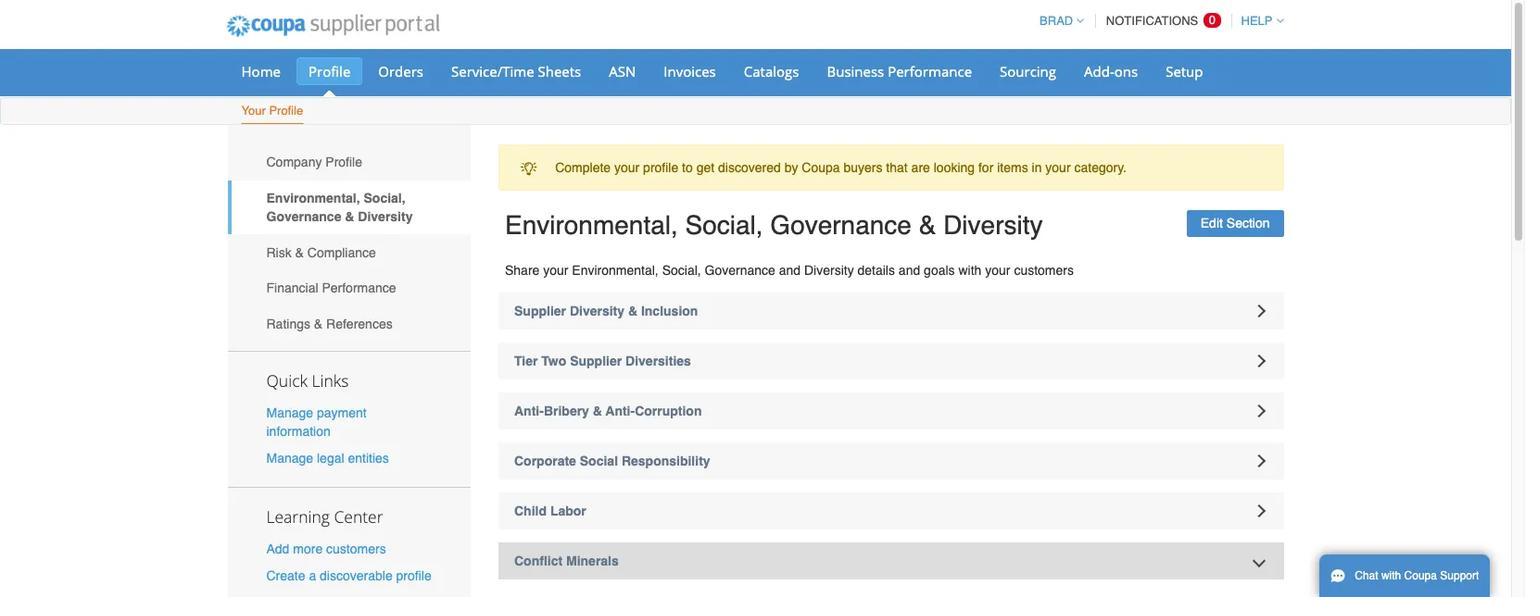 Task type: describe. For each thing, give the bounding box(es) containing it.
diversity down for
[[943, 211, 1043, 240]]

looking
[[934, 160, 975, 175]]

conflict minerals
[[514, 554, 619, 569]]

edit
[[1201, 216, 1223, 231]]

edit section
[[1201, 216, 1270, 231]]

profile for company profile
[[326, 155, 362, 170]]

navigation containing notifications 0
[[1031, 3, 1284, 39]]

diversity up risk & compliance link
[[358, 209, 413, 224]]

items
[[997, 160, 1028, 175]]

buyers
[[844, 160, 883, 175]]

corruption
[[635, 404, 702, 419]]

tier
[[514, 354, 538, 369]]

1 horizontal spatial environmental, social, governance & diversity
[[505, 211, 1043, 240]]

financial
[[266, 281, 318, 296]]

bribery
[[544, 404, 589, 419]]

financial performance link
[[227, 271, 471, 306]]

setup
[[1166, 62, 1203, 81]]

conflict
[[514, 554, 563, 569]]

corporate social responsibility heading
[[499, 443, 1284, 480]]

links
[[312, 369, 349, 392]]

notifications
[[1106, 14, 1198, 28]]

to
[[682, 160, 693, 175]]

complete
[[555, 160, 611, 175]]

quick
[[266, 369, 308, 392]]

2 and from the left
[[899, 263, 920, 278]]

help
[[1241, 14, 1273, 28]]

edit section link
[[1187, 211, 1284, 237]]

chat with coupa support
[[1355, 570, 1479, 583]]

complete your profile to get discovered by coupa buyers that are looking for items in your category. alert
[[499, 145, 1284, 191]]

company profile link
[[227, 145, 471, 180]]

conflict minerals button
[[499, 543, 1284, 580]]

center
[[334, 506, 383, 528]]

ratings & references link
[[227, 306, 471, 342]]

service/time
[[451, 62, 534, 81]]

0 horizontal spatial supplier
[[514, 304, 566, 319]]

business
[[827, 62, 884, 81]]

company
[[266, 155, 322, 170]]

home
[[241, 62, 281, 81]]

manage payment information
[[266, 405, 367, 439]]

manage legal entities link
[[266, 451, 389, 466]]

2 vertical spatial social,
[[662, 263, 701, 278]]

responsibility
[[622, 454, 710, 469]]

invoices link
[[652, 57, 728, 85]]

anti-bribery & anti-corruption heading
[[499, 393, 1284, 430]]

profile inside alert
[[643, 160, 678, 175]]

your right the in
[[1046, 160, 1071, 175]]

quick links
[[266, 369, 349, 392]]

& left inclusion on the bottom left of page
[[628, 304, 638, 319]]

create a discoverable profile link
[[266, 569, 432, 584]]

home link
[[229, 57, 293, 85]]

anti-bribery & anti-corruption button
[[499, 393, 1284, 430]]

your right share on the left top of page
[[543, 263, 568, 278]]

add more customers link
[[266, 542, 386, 557]]

child labor
[[514, 504, 586, 519]]

in
[[1032, 160, 1042, 175]]

ons
[[1114, 62, 1138, 81]]

setup link
[[1154, 57, 1215, 85]]

corporate social responsibility
[[514, 454, 710, 469]]

1 vertical spatial profile
[[396, 569, 432, 584]]

payment
[[317, 405, 367, 420]]

& up goals
[[919, 211, 936, 240]]

0
[[1209, 13, 1216, 27]]

manage for manage payment information
[[266, 405, 313, 420]]

business performance link
[[815, 57, 984, 85]]

1 vertical spatial environmental,
[[505, 211, 678, 240]]

complete your profile to get discovered by coupa buyers that are looking for items in your category.
[[555, 160, 1127, 175]]

social, inside environmental, social, governance & diversity link
[[364, 191, 406, 206]]

orders
[[378, 62, 423, 81]]

invoices
[[664, 62, 716, 81]]

with inside button
[[1381, 570, 1401, 583]]

category.
[[1074, 160, 1127, 175]]

corporate social responsibility button
[[499, 443, 1284, 480]]

section
[[1227, 216, 1270, 231]]

your right goals
[[985, 263, 1010, 278]]

labor
[[550, 504, 586, 519]]

add-ons link
[[1072, 57, 1150, 85]]

brad link
[[1031, 14, 1084, 28]]

catalogs
[[744, 62, 799, 81]]

service/time sheets link
[[439, 57, 593, 85]]

details
[[858, 263, 895, 278]]

0 horizontal spatial with
[[959, 263, 982, 278]]

compliance
[[307, 245, 376, 260]]

are
[[911, 160, 930, 175]]

risk & compliance
[[266, 245, 376, 260]]

entities
[[348, 451, 389, 466]]



Task type: vqa. For each thing, say whether or not it's contained in the screenshot.
Environmental, Social, Governance & Diversity
yes



Task type: locate. For each thing, give the bounding box(es) containing it.
0 vertical spatial profile
[[643, 160, 678, 175]]

performance up the references
[[322, 281, 396, 296]]

coupa inside button
[[1404, 570, 1437, 583]]

and left goals
[[899, 263, 920, 278]]

1 horizontal spatial coupa
[[1404, 570, 1437, 583]]

create a discoverable profile
[[266, 569, 432, 584]]

manage legal entities
[[266, 451, 389, 466]]

supplier right two
[[570, 354, 622, 369]]

ratings & references
[[266, 317, 393, 332]]

1 horizontal spatial with
[[1381, 570, 1401, 583]]

1 horizontal spatial performance
[[888, 62, 972, 81]]

your right complete at the top left of page
[[614, 160, 640, 175]]

1 horizontal spatial and
[[899, 263, 920, 278]]

profile right discoverable
[[396, 569, 432, 584]]

2 anti- from the left
[[606, 404, 635, 419]]

minerals
[[566, 554, 619, 569]]

child labor heading
[[499, 493, 1284, 530]]

0 horizontal spatial customers
[[326, 542, 386, 557]]

environmental, up supplier diversity & inclusion
[[572, 263, 659, 278]]

anti-bribery & anti-corruption
[[514, 404, 702, 419]]

child
[[514, 504, 547, 519]]

chat
[[1355, 570, 1378, 583]]

diversity inside dropdown button
[[570, 304, 625, 319]]

performance inside 'business performance' link
[[888, 62, 972, 81]]

by
[[784, 160, 798, 175]]

brad
[[1040, 14, 1073, 28]]

1 vertical spatial manage
[[266, 451, 313, 466]]

with
[[959, 263, 982, 278], [1381, 570, 1401, 583]]

environmental, social, governance & diversity link
[[227, 180, 471, 235]]

coupa right by
[[802, 160, 840, 175]]

with right chat at the bottom right of page
[[1381, 570, 1401, 583]]

a
[[309, 569, 316, 584]]

supplier
[[514, 304, 566, 319], [570, 354, 622, 369]]

1 vertical spatial supplier
[[570, 354, 622, 369]]

performance right the business
[[888, 62, 972, 81]]

corporate
[[514, 454, 576, 469]]

service/time sheets
[[451, 62, 581, 81]]

conflict minerals heading
[[499, 543, 1284, 580]]

your
[[241, 104, 266, 118]]

more
[[293, 542, 323, 557]]

1 horizontal spatial anti-
[[606, 404, 635, 419]]

supplier diversity & inclusion heading
[[499, 293, 1284, 330]]

add-ons
[[1084, 62, 1138, 81]]

share
[[505, 263, 540, 278]]

1 vertical spatial profile
[[269, 104, 303, 118]]

navigation
[[1031, 3, 1284, 39]]

& up risk & compliance link
[[345, 209, 354, 224]]

0 horizontal spatial anti-
[[514, 404, 544, 419]]

0 vertical spatial social,
[[364, 191, 406, 206]]

1 vertical spatial customers
[[326, 542, 386, 557]]

discoverable
[[320, 569, 393, 584]]

social, down the get
[[685, 211, 763, 240]]

discovered
[[718, 160, 781, 175]]

your profile link
[[240, 100, 304, 124]]

0 horizontal spatial performance
[[322, 281, 396, 296]]

sourcing
[[1000, 62, 1056, 81]]

notifications 0
[[1106, 13, 1216, 28]]

learning
[[266, 506, 330, 528]]

legal
[[317, 451, 344, 466]]

0 vertical spatial performance
[[888, 62, 972, 81]]

orders link
[[366, 57, 436, 85]]

& right bribery
[[593, 404, 602, 419]]

environmental, down company profile
[[266, 191, 360, 206]]

0 horizontal spatial and
[[779, 263, 801, 278]]

business performance
[[827, 62, 972, 81]]

learning center
[[266, 506, 383, 528]]

anti- up the corporate social responsibility
[[606, 404, 635, 419]]

that
[[886, 160, 908, 175]]

goals
[[924, 263, 955, 278]]

diversity left details
[[804, 263, 854, 278]]

supplier diversity & inclusion button
[[499, 293, 1284, 330]]

environmental, social, governance & diversity up the share your environmental, social, governance and diversity details and goals with your customers
[[505, 211, 1043, 240]]

1 horizontal spatial customers
[[1014, 263, 1074, 278]]

profile for your profile
[[269, 104, 303, 118]]

social, down company profile link
[[364, 191, 406, 206]]

two
[[541, 354, 566, 369]]

catalogs link
[[732, 57, 811, 85]]

1 horizontal spatial supplier
[[570, 354, 622, 369]]

environmental,
[[266, 191, 360, 206], [505, 211, 678, 240], [572, 263, 659, 278]]

supplier diversity & inclusion
[[514, 304, 698, 319]]

manage payment information link
[[266, 405, 367, 439]]

profile down coupa supplier portal image
[[309, 62, 351, 81]]

asn
[[609, 62, 636, 81]]

performance inside financial performance link
[[322, 281, 396, 296]]

social, up inclusion on the bottom left of page
[[662, 263, 701, 278]]

tier two supplier diversities button
[[499, 343, 1284, 380]]

references
[[326, 317, 393, 332]]

0 vertical spatial manage
[[266, 405, 313, 420]]

1 horizontal spatial profile
[[643, 160, 678, 175]]

0 vertical spatial profile
[[309, 62, 351, 81]]

get
[[697, 160, 715, 175]]

risk
[[266, 245, 292, 260]]

1 vertical spatial coupa
[[1404, 570, 1437, 583]]

1 manage from the top
[[266, 405, 313, 420]]

coupa supplier portal image
[[214, 3, 452, 49]]

support
[[1440, 570, 1479, 583]]

help link
[[1233, 14, 1284, 28]]

ratings
[[266, 317, 310, 332]]

performance for business performance
[[888, 62, 972, 81]]

social
[[580, 454, 618, 469]]

supplier down share on the left top of page
[[514, 304, 566, 319]]

anti- down the "tier"
[[514, 404, 544, 419]]

1 anti- from the left
[[514, 404, 544, 419]]

performance for financial performance
[[322, 281, 396, 296]]

for
[[978, 160, 994, 175]]

manage
[[266, 405, 313, 420], [266, 451, 313, 466]]

0 vertical spatial with
[[959, 263, 982, 278]]

profile
[[643, 160, 678, 175], [396, 569, 432, 584]]

0 vertical spatial supplier
[[514, 304, 566, 319]]

2 vertical spatial environmental,
[[572, 263, 659, 278]]

inclusion
[[641, 304, 698, 319]]

profile left to
[[643, 160, 678, 175]]

0 horizontal spatial coupa
[[802, 160, 840, 175]]

share your environmental, social, governance and diversity details and goals with your customers
[[505, 263, 1074, 278]]

information
[[266, 424, 331, 439]]

profile right your
[[269, 104, 303, 118]]

sourcing link
[[988, 57, 1068, 85]]

coupa
[[802, 160, 840, 175], [1404, 570, 1437, 583]]

profile up environmental, social, governance & diversity link
[[326, 155, 362, 170]]

environmental, social, governance & diversity up compliance
[[266, 191, 413, 224]]

manage up information
[[266, 405, 313, 420]]

your
[[614, 160, 640, 175], [1046, 160, 1071, 175], [543, 263, 568, 278], [985, 263, 1010, 278]]

tier two supplier diversities heading
[[499, 343, 1284, 380]]

& right risk
[[295, 245, 304, 260]]

coupa inside alert
[[802, 160, 840, 175]]

0 vertical spatial customers
[[1014, 263, 1074, 278]]

child labor button
[[499, 493, 1284, 530]]

0 vertical spatial coupa
[[802, 160, 840, 175]]

0 horizontal spatial environmental, social, governance & diversity
[[266, 191, 413, 224]]

and
[[779, 263, 801, 278], [899, 263, 920, 278]]

0 horizontal spatial profile
[[396, 569, 432, 584]]

manage for manage legal entities
[[266, 451, 313, 466]]

sheets
[[538, 62, 581, 81]]

& right the ratings
[[314, 317, 323, 332]]

1 vertical spatial performance
[[322, 281, 396, 296]]

and left details
[[779, 263, 801, 278]]

0 vertical spatial environmental,
[[266, 191, 360, 206]]

add
[[266, 542, 289, 557]]

1 and from the left
[[779, 263, 801, 278]]

coupa left support
[[1404, 570, 1437, 583]]

1 vertical spatial with
[[1381, 570, 1401, 583]]

environmental, social, governance & diversity
[[266, 191, 413, 224], [505, 211, 1043, 240]]

performance
[[888, 62, 972, 81], [322, 281, 396, 296]]

2 manage from the top
[[266, 451, 313, 466]]

with right goals
[[959, 263, 982, 278]]

manage down information
[[266, 451, 313, 466]]

asn link
[[597, 57, 648, 85]]

company profile
[[266, 155, 362, 170]]

manage inside manage payment information
[[266, 405, 313, 420]]

create
[[266, 569, 305, 584]]

risk & compliance link
[[227, 235, 471, 271]]

social,
[[364, 191, 406, 206], [685, 211, 763, 240], [662, 263, 701, 278]]

2 vertical spatial profile
[[326, 155, 362, 170]]

diversity up "tier two supplier diversities" at the bottom
[[570, 304, 625, 319]]

1 vertical spatial social,
[[685, 211, 763, 240]]

environmental, down complete at the top left of page
[[505, 211, 678, 240]]



